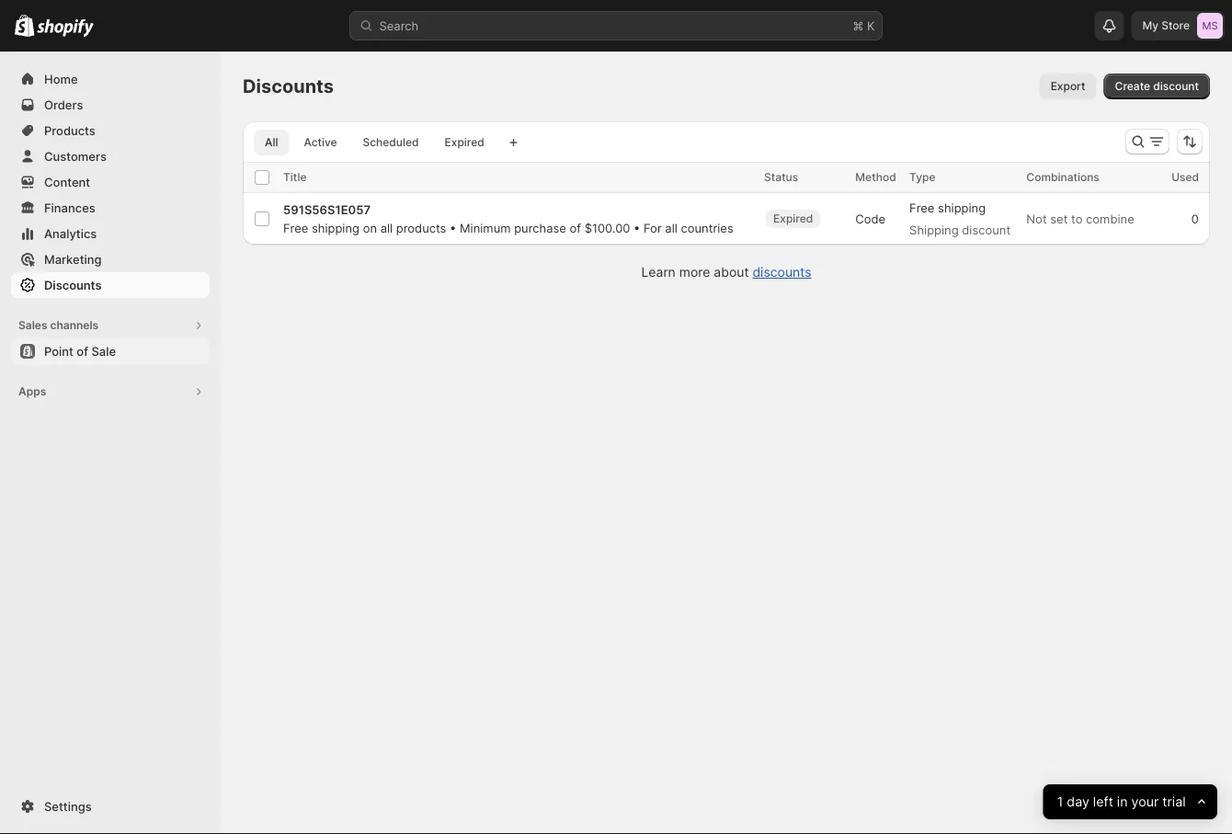 Task type: locate. For each thing, give the bounding box(es) containing it.
1 vertical spatial free
[[283, 221, 309, 235]]

0 vertical spatial discount
[[1154, 80, 1200, 93]]

1 horizontal spatial expired
[[774, 212, 814, 225]]

free
[[910, 201, 935, 215], [283, 221, 309, 235]]

0 horizontal spatial discount
[[963, 223, 1011, 237]]

0 horizontal spatial expired
[[445, 136, 485, 149]]

$100.00
[[585, 221, 631, 235]]

free down 591s56s1e057
[[283, 221, 309, 235]]

for
[[644, 221, 662, 235]]

0 horizontal spatial all
[[381, 221, 393, 235]]

of left sale
[[77, 344, 88, 358]]

1 vertical spatial expired
[[774, 212, 814, 225]]

shipping
[[939, 201, 986, 215], [312, 221, 360, 235]]

0 vertical spatial free
[[910, 201, 935, 215]]

1 horizontal spatial free
[[910, 201, 935, 215]]

2 all from the left
[[666, 221, 678, 235]]

combinations
[[1027, 171, 1100, 184]]

1 all from the left
[[381, 221, 393, 235]]

discounts
[[243, 75, 334, 98], [44, 278, 102, 292]]

point of sale
[[44, 344, 116, 358]]

analytics
[[44, 226, 97, 241]]

of
[[570, 221, 581, 235], [77, 344, 88, 358]]

shipping for on
[[312, 221, 360, 235]]

free shipping shipping discount
[[910, 201, 1011, 237]]

shipping for shipping
[[939, 201, 986, 215]]

⌘
[[853, 18, 864, 33]]

free inside free shipping shipping discount
[[910, 201, 935, 215]]

settings
[[44, 800, 92, 814]]

finances
[[44, 201, 95, 215]]

shipping
[[910, 223, 959, 237]]

1 horizontal spatial discount
[[1154, 80, 1200, 93]]

orders link
[[11, 92, 210, 118]]

• right products
[[450, 221, 457, 235]]

• left for
[[634, 221, 641, 235]]

export button
[[1040, 74, 1097, 99]]

expired right scheduled
[[445, 136, 485, 149]]

search
[[380, 18, 419, 33]]

0 horizontal spatial free
[[283, 221, 309, 235]]

discount
[[1154, 80, 1200, 93], [963, 223, 1011, 237]]

discounts link
[[753, 265, 812, 280]]

my store
[[1143, 19, 1191, 32]]

shipping down 591s56s1e057
[[312, 221, 360, 235]]

discount left not
[[963, 223, 1011, 237]]

active
[[304, 136, 337, 149]]

1 vertical spatial shipping
[[312, 221, 360, 235]]

content
[[44, 175, 90, 189]]

expired down "status" on the top of page
[[774, 212, 814, 225]]

method
[[856, 171, 897, 184]]

learn
[[642, 265, 676, 280]]

combine
[[1087, 212, 1135, 226]]

1 horizontal spatial shipping
[[939, 201, 986, 215]]

1
[[1058, 794, 1064, 810]]

learn more about discounts
[[642, 265, 812, 280]]

my store image
[[1198, 13, 1224, 39]]

discount right create
[[1154, 80, 1200, 93]]

discounts up 'all'
[[243, 75, 334, 98]]

minimum
[[460, 221, 511, 235]]

active link
[[293, 130, 348, 155]]

0 horizontal spatial of
[[77, 344, 88, 358]]

0 vertical spatial shipping
[[939, 201, 986, 215]]

free up shipping
[[910, 201, 935, 215]]

of left $100.00
[[570, 221, 581, 235]]

all right for
[[666, 221, 678, 235]]

store
[[1162, 19, 1191, 32]]

trial
[[1163, 794, 1187, 810]]

create discount
[[1116, 80, 1200, 93]]

1 vertical spatial discounts
[[44, 278, 102, 292]]

expired button
[[765, 201, 841, 237]]

shipping up shipping
[[939, 201, 986, 215]]

0
[[1192, 212, 1200, 226]]

status
[[765, 171, 799, 184]]

all right "on"
[[381, 221, 393, 235]]

1 horizontal spatial all
[[666, 221, 678, 235]]

discount inside button
[[1154, 80, 1200, 93]]

customers link
[[11, 144, 210, 169]]

apps
[[18, 385, 46, 398]]

k
[[868, 18, 875, 33]]

home link
[[11, 66, 210, 92]]

scheduled link
[[352, 130, 430, 155]]

about
[[714, 265, 749, 280]]

•
[[450, 221, 457, 235], [634, 221, 641, 235]]

shipping inside free shipping shipping discount
[[939, 201, 986, 215]]

on
[[363, 221, 377, 235]]

products link
[[11, 118, 210, 144]]

0 horizontal spatial •
[[450, 221, 457, 235]]

create discount button
[[1105, 74, 1211, 99]]

sale
[[91, 344, 116, 358]]

expired link
[[434, 130, 496, 155]]

1 horizontal spatial discounts
[[243, 75, 334, 98]]

used button
[[1172, 168, 1218, 187]]

1 horizontal spatial •
[[634, 221, 641, 235]]

left
[[1094, 794, 1114, 810]]

tab list
[[250, 129, 499, 155]]

shopify image
[[15, 14, 34, 37]]

home
[[44, 72, 78, 86]]

1 vertical spatial discount
[[963, 223, 1011, 237]]

discounts inside discounts link
[[44, 278, 102, 292]]

point of sale link
[[11, 339, 210, 364]]

0 vertical spatial expired
[[445, 136, 485, 149]]

apps button
[[11, 379, 210, 405]]

0 horizontal spatial shipping
[[312, 221, 360, 235]]

to
[[1072, 212, 1083, 226]]

all button
[[254, 130, 289, 155]]

expired
[[445, 136, 485, 149], [774, 212, 814, 225]]

all
[[381, 221, 393, 235], [666, 221, 678, 235]]

tab list containing all
[[250, 129, 499, 155]]

0 horizontal spatial discounts
[[44, 278, 102, 292]]

2 • from the left
[[634, 221, 641, 235]]

1 horizontal spatial of
[[570, 221, 581, 235]]

1 day left in your trial button
[[1044, 785, 1218, 820]]

1 vertical spatial of
[[77, 344, 88, 358]]

discounts link
[[11, 272, 210, 298]]

0 vertical spatial of
[[570, 221, 581, 235]]

your
[[1132, 794, 1160, 810]]

discounts down marketing
[[44, 278, 102, 292]]



Task type: describe. For each thing, give the bounding box(es) containing it.
point of sale button
[[0, 339, 221, 364]]

shopify image
[[37, 19, 94, 37]]

title
[[283, 171, 307, 184]]

all
[[265, 136, 278, 149]]

expired inside dropdown button
[[774, 212, 814, 225]]

channels
[[50, 319, 99, 332]]

not
[[1027, 212, 1048, 226]]

finances link
[[11, 195, 210, 221]]

of inside button
[[77, 344, 88, 358]]

point
[[44, 344, 74, 358]]

analytics link
[[11, 221, 210, 247]]

export
[[1051, 80, 1086, 93]]

create
[[1116, 80, 1151, 93]]

marketing link
[[11, 247, 210, 272]]

settings link
[[11, 794, 210, 820]]

used
[[1172, 171, 1200, 184]]

type
[[910, 171, 936, 184]]

content link
[[11, 169, 210, 195]]

1 day left in your trial
[[1058, 794, 1187, 810]]

⌘ k
[[853, 18, 875, 33]]

countries
[[681, 221, 734, 235]]

products
[[396, 221, 447, 235]]

in
[[1118, 794, 1129, 810]]

1 • from the left
[[450, 221, 457, 235]]

scheduled
[[363, 136, 419, 149]]

more
[[680, 265, 711, 280]]

0 vertical spatial discounts
[[243, 75, 334, 98]]

purchase
[[514, 221, 567, 235]]

set
[[1051, 212, 1069, 226]]

free for free shipping shipping discount
[[910, 201, 935, 215]]

my
[[1143, 19, 1159, 32]]

591s56s1e057
[[283, 202, 371, 217]]

customers
[[44, 149, 107, 163]]

code
[[856, 212, 886, 226]]

free for free shipping on all products • minimum purchase of $100.00 • for all countries
[[283, 221, 309, 235]]

not set to combine
[[1027, 212, 1135, 226]]

sales channels button
[[11, 313, 210, 339]]

free shipping on all products • minimum purchase of $100.00 • for all countries
[[283, 221, 734, 235]]

discounts
[[753, 265, 812, 280]]

sales
[[18, 319, 47, 332]]

day
[[1068, 794, 1090, 810]]

products
[[44, 123, 96, 138]]

orders
[[44, 98, 83, 112]]

discount inside free shipping shipping discount
[[963, 223, 1011, 237]]

title button
[[283, 168, 325, 187]]

sales channels
[[18, 319, 99, 332]]

marketing
[[44, 252, 102, 266]]



Task type: vqa. For each thing, say whether or not it's contained in the screenshot.
tab list at left containing All
yes



